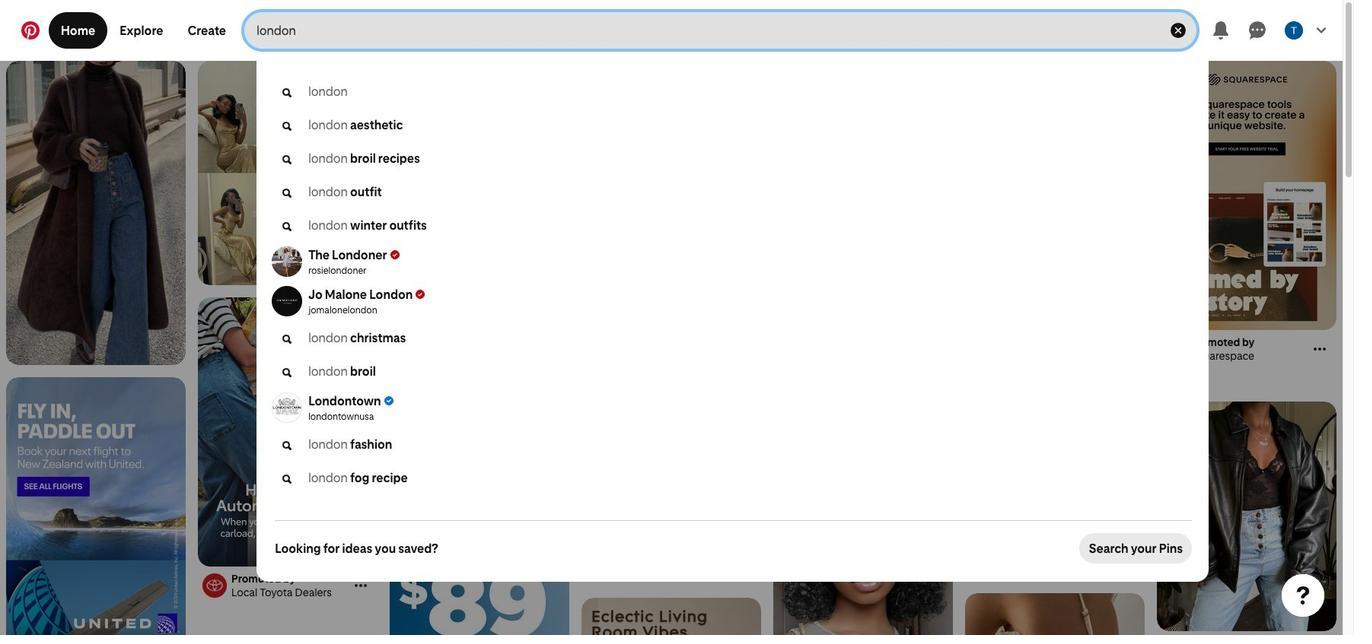 Task type: describe. For each thing, give the bounding box(es) containing it.
this contains an image of: vintage leather bomber image
[[1158, 402, 1337, 632]]

pack your bags, you don't want to miss these unbeatable low fares from $89*. image
[[390, 495, 570, 636]]

can an oven roasted turkey breast pack so much succulent flavor? if it's from hillshire farm®, oh, hill yeah.™ image
[[966, 253, 1145, 522]]

this contains an image of: zgy-trui | trui breipatroon | gemiddeld vriendelijk | dikke getextureerde trui | directe download image
[[390, 61, 570, 292]]

0 horizontal spatial domain verification icon image
[[390, 251, 399, 260]]

details: simple and fashion, and perfect for relaxed time. provide you a great support and a flattering look. casual stylelong sleevematerial:polyesterregular wash we can ship items to any country! we accept visa ,mastercard and paypal  . size(cm) us length one size free 115 image
[[6, 61, 186, 367]]

squarespace tools make it easy to create a beautiful and unique website. image
[[1158, 61, 1337, 331]]

tara schultz image
[[1285, 21, 1304, 40]]

dial up or dial down your fragrance experience to perfectly fit your room. from a giant studio to a tiny home, customize any room's fragrance experience with new maxcontrol only in glade plugins®. image
[[582, 599, 762, 636]]



Task type: locate. For each thing, give the bounding box(es) containing it.
domain verification icon image
[[390, 251, 399, 260], [416, 290, 425, 299]]

this contains an image of: simple square neck long prom dress party dress       cg24846 - us 6 / as photo image
[[198, 61, 378, 286]]

1 horizontal spatial domain verification icon image
[[416, 290, 425, 299]]

see how the other side surfs. book your flight to new zealand with united. image
[[6, 378, 186, 636]]

modern dog and cat house with acrylic door petso stained wood. - etsy image
[[390, 303, 570, 483]]

list
[[0, 61, 1343, 636]]

this contains an image of: croatian coast white floral mini dress image
[[966, 594, 1145, 636]]

this contains: curlyme short cut water wave hair 13x4 transparent lace bob wig pre plucked image
[[774, 452, 953, 636]]

1 vertical spatial domain verification icon image
[[416, 290, 425, 299]]

merchant verification badge icon image
[[384, 397, 393, 406]]

0 vertical spatial domain verification icon image
[[390, 251, 399, 260]]

the 2024 toyota rav4 is packed with features like the hands-free automated liftgate. so when your cargo is too precious to put down, there's a rav4 that. contact your dealer. image
[[198, 298, 378, 567]]

Search text field
[[257, 12, 1151, 49]]



Task type: vqa. For each thing, say whether or not it's contained in the screenshot.
roundup
no



